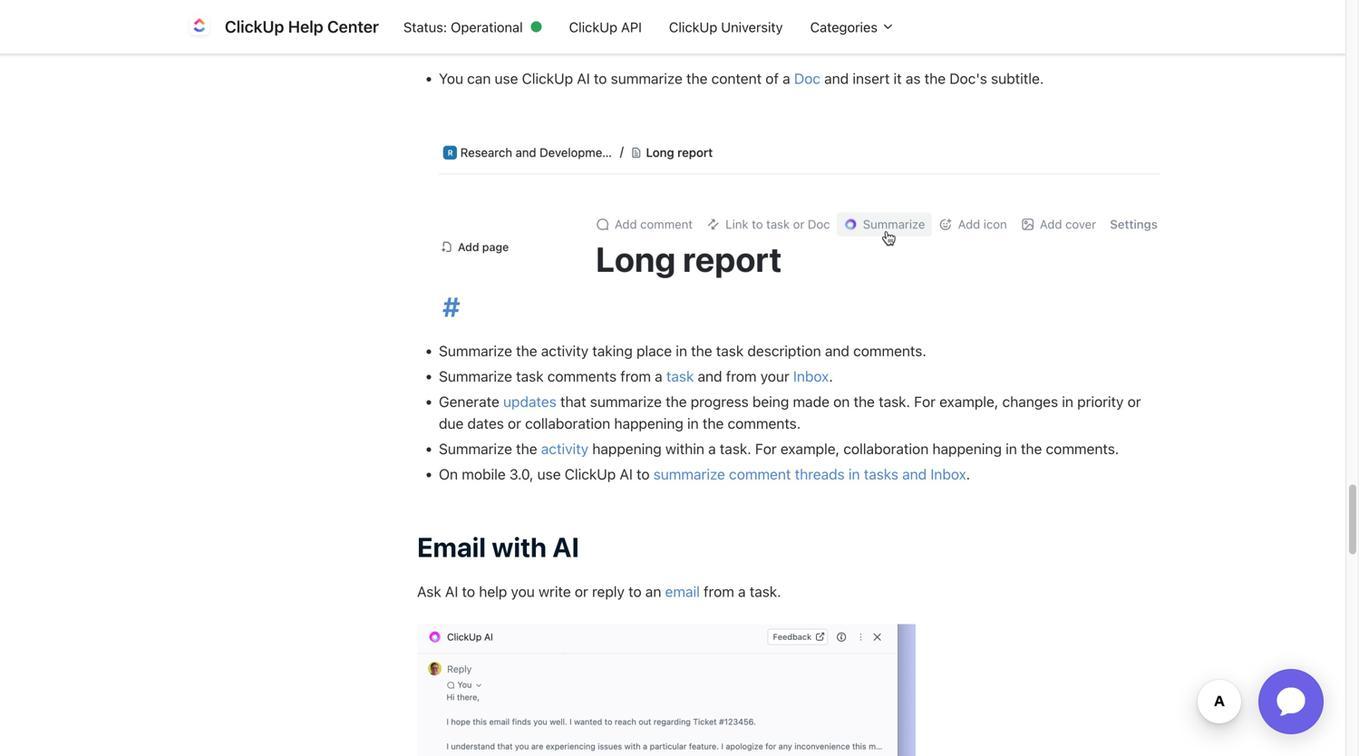 Task type: describe. For each thing, give the bounding box(es) containing it.
due
[[439, 415, 464, 432]]

clickup help center link
[[185, 12, 390, 41]]

happening inside that summarize the progress being made on the task. for example, changes in priority or due dates or collaboration happening in the comments.
[[614, 415, 684, 432]]

clickup help help center home page image
[[185, 12, 214, 41]]

and up insert
[[869, 33, 893, 51]]

insert
[[853, 70, 890, 87]]

clickup for clickup help center
[[225, 17, 284, 36]]

categories button
[[797, 10, 909, 44]]

activity for taking
[[541, 343, 589, 360]]

3.0
[[510, 466, 530, 483]]

the down progress
[[703, 415, 724, 432]]

a left doc link
[[783, 70, 791, 87]]

description
[[748, 343, 822, 360]]

. inside summarize the activity happening within a task. for example, collaboration happening in the comments. on mobile 3.0 , use clickup ai to summarize comment threads in tasks and inbox .
[[967, 466, 971, 483]]

task right docs,
[[694, 33, 722, 51]]

summarize comment threads in tasks and inbox link
[[654, 466, 967, 483]]

summarize up the can
[[481, 33, 553, 51]]

emailwithcuaireply.png image
[[417, 624, 916, 757]]

on
[[834, 393, 850, 411]]

task down place on the top left
[[667, 368, 694, 385]]

from up progress
[[726, 368, 757, 385]]

. inside summarize the activity taking place in the task description and comments. summarize task comments from a task and from your inbox .
[[829, 368, 833, 385]]

the up the task link
[[691, 343, 713, 360]]

task. inside summarize the activity happening within a task. for example, collaboration happening in the comments. on mobile 3.0 , use clickup ai to summarize comment threads in tasks and inbox .
[[720, 441, 752, 458]]

progress
[[691, 393, 749, 411]]

ai inside summarize the activity happening within a task. for example, collaboration happening in the comments. on mobile 3.0 , use clickup ai to summarize comment threads in tasks and inbox .
[[620, 466, 633, 483]]

being
[[753, 393, 789, 411]]

status:
[[404, 19, 447, 35]]

you
[[511, 583, 535, 600]]

an
[[646, 583, 662, 600]]

place
[[637, 343, 672, 360]]

with
[[492, 531, 547, 563]]

comments
[[548, 368, 617, 385]]

tasks
[[864, 466, 899, 483]]

clickup university
[[669, 19, 783, 35]]

you
[[439, 70, 464, 87]]

and up inbox link
[[825, 343, 850, 360]]

example, inside that summarize the progress being made on the task. for example, changes in priority or due dates or collaboration happening in the comments.
[[940, 393, 999, 411]]

made
[[793, 393, 830, 411]]

the left api on the top left of the page
[[556, 33, 578, 51]]

updates,
[[808, 33, 865, 51]]

summarize for summarize the activity happening within a task. for example, collaboration happening in the comments. on mobile 3.0 , use clickup ai to summarize comment threads in tasks and inbox .
[[439, 441, 513, 458]]

as
[[906, 70, 921, 87]]

2 vertical spatial task.
[[750, 583, 782, 600]]

in left priority
[[1063, 393, 1074, 411]]

clickup right the can
[[522, 70, 573, 87]]

comments. inside summarize the activity taking place in the task description and comments. summarize task comments from a task and from your inbox .
[[854, 343, 927, 360]]

screenshot showing the summarize button in docs. image
[[439, 133, 1161, 288]]

to inside summarize the activity happening within a task. for example, collaboration happening in the comments. on mobile 3.0 , use clickup ai to summarize comment threads in tasks and inbox .
[[637, 466, 650, 483]]

task up progress
[[716, 343, 744, 360]]

within
[[666, 441, 705, 458]]

inbox inside summarize the activity happening within a task. for example, collaboration happening in the comments. on mobile 3.0 , use clickup ai to summarize comment threads in tasks and inbox .
[[931, 466, 967, 483]]

collaboration inside that summarize the progress being made on the task. for example, changes in priority or due dates or collaboration happening in the comments.
[[525, 415, 611, 432]]

email link
[[665, 583, 700, 600]]

in down changes
[[1006, 441, 1018, 458]]

generate
[[439, 393, 500, 411]]

clickup university link
[[656, 10, 797, 44]]

collaboration inside summarize the activity happening within a task. for example, collaboration happening in the comments. on mobile 3.0 , use clickup ai to summarize comment threads in tasks and inbox .
[[844, 441, 929, 458]]

taking
[[593, 343, 633, 360]]

inbox link
[[794, 368, 829, 385]]

task up 'updates' link
[[516, 368, 544, 385]]

it
[[894, 70, 902, 87]]

generate updates
[[439, 393, 557, 411]]

priority
[[1078, 393, 1124, 411]]

0 vertical spatial threads
[[726, 33, 776, 51]]

doc
[[795, 70, 821, 87]]

status: operational
[[404, 19, 523, 35]]

the up ,
[[516, 441, 538, 458]]

and inside summarize the activity happening within a task. for example, collaboration happening in the comments. on mobile 3.0 , use clickup ai to summarize comment threads in tasks and inbox .
[[903, 466, 927, 483]]

activity link
[[541, 441, 589, 458]]

in left tasks
[[849, 466, 860, 483]]

a inside summarize the activity happening within a task. for example, collaboration happening in the comments. on mobile 3.0 , use clickup ai to summarize comment threads in tasks and inbox .
[[709, 441, 716, 458]]

summarize inside summarize the activity happening within a task. for example, collaboration happening in the comments. on mobile 3.0 , use clickup ai to summarize comment threads in tasks and inbox .
[[654, 466, 726, 483]]

use
[[417, 33, 443, 51]]

reply
[[592, 583, 625, 600]]

comments. inside that summarize the progress being made on the task. for example, changes in priority or due dates or collaboration happening in the comments.
[[728, 415, 801, 432]]

the right as
[[925, 70, 946, 87]]



Task type: vqa. For each thing, say whether or not it's contained in the screenshot.
the bottommost ACTIVITY
yes



Task type: locate. For each thing, give the bounding box(es) containing it.
activity down that
[[541, 441, 589, 458]]

a inside summarize the activity taking place in the task description and comments. summarize task comments from a task and from your inbox .
[[655, 368, 663, 385]]

on
[[439, 466, 458, 483]]

0 horizontal spatial collaboration
[[525, 415, 611, 432]]

from down place on the top left
[[621, 368, 651, 385]]

center
[[327, 17, 379, 36]]

1 vertical spatial .
[[967, 466, 971, 483]]

inbox up made
[[794, 368, 829, 385]]

0 vertical spatial content
[[581, 33, 632, 51]]

summarize the activity happening within a task. for example, collaboration happening in the comments. on mobile 3.0 , use clickup ai to summarize comment threads in tasks and inbox .
[[439, 441, 1123, 483]]

application
[[1237, 648, 1346, 757]]

activity up comments in the left of the page
[[541, 343, 589, 360]]

summarize for summarize the activity taking place in the task description and comments. summarize task comments from a task and from your inbox .
[[439, 343, 513, 360]]

example, inside summarize the activity happening within a task. for example, collaboration happening in the comments. on mobile 3.0 , use clickup ai to summarize comment threads in tasks and inbox .
[[781, 441, 840, 458]]

comment
[[729, 466, 791, 483]]

0 vertical spatial inbox
[[897, 33, 933, 51]]

0 horizontal spatial threads
[[726, 33, 776, 51]]

help
[[288, 17, 324, 36]]

use
[[495, 70, 518, 87], [538, 466, 561, 483]]

0 horizontal spatial or
[[508, 415, 522, 432]]

to
[[464, 33, 477, 51], [594, 70, 607, 87], [637, 466, 650, 483], [462, 583, 475, 600], [629, 583, 642, 600]]

clickup for clickup api
[[569, 19, 618, 35]]

and right doc link
[[825, 70, 849, 87]]

use right ,
[[538, 466, 561, 483]]

threads right comment
[[795, 466, 845, 483]]

for right on
[[915, 393, 936, 411]]

doc link
[[795, 70, 821, 87]]

task. right 'email'
[[750, 583, 782, 600]]

in up within
[[688, 415, 699, 432]]

task link
[[667, 368, 694, 385]]

categories
[[811, 19, 882, 35]]

ask ai to help you write or reply to an email from a task.
[[417, 583, 785, 600]]

2 vertical spatial inbox
[[931, 466, 967, 483]]

1 vertical spatial of
[[766, 70, 779, 87]]

1 vertical spatial content
[[712, 70, 762, 87]]

0 horizontal spatial example,
[[781, 441, 840, 458]]

activity inside summarize the activity happening within a task. for example, collaboration happening in the comments. on mobile 3.0 , use clickup ai to summarize comment threads in tasks and inbox .
[[541, 441, 589, 458]]

task. inside that summarize the progress being made on the task. for example, changes in priority or due dates or collaboration happening in the comments.
[[879, 393, 911, 411]]

clickup left api on the top left of the page
[[569, 19, 618, 35]]

a left the task link
[[655, 368, 663, 385]]

summarize
[[481, 33, 553, 51], [611, 70, 683, 87], [590, 393, 662, 411], [654, 466, 726, 483]]

task
[[694, 33, 722, 51], [716, 343, 744, 360], [516, 368, 544, 385], [667, 368, 694, 385]]

activity for happening
[[541, 441, 589, 458]]

clickup inside summarize the activity happening within a task. for example, collaboration happening in the comments. on mobile 3.0 , use clickup ai to summarize comment threads in tasks and inbox .
[[565, 466, 616, 483]]

the down changes
[[1021, 441, 1043, 458]]

1 vertical spatial threads
[[795, 466, 845, 483]]

clickup api
[[569, 19, 642, 35]]

for inside summarize the activity happening within a task. for example, collaboration happening in the comments. on mobile 3.0 , use clickup ai to summarize comment threads in tasks and inbox .
[[756, 441, 777, 458]]

and
[[779, 33, 804, 51], [869, 33, 893, 51], [825, 70, 849, 87], [825, 343, 850, 360], [698, 368, 723, 385], [903, 466, 927, 483]]

2 horizontal spatial or
[[1128, 393, 1142, 411]]

2 activity from the top
[[541, 441, 589, 458]]

2 horizontal spatial comments.
[[1046, 441, 1120, 458]]

and up doc link
[[779, 33, 804, 51]]

for
[[915, 393, 936, 411], [756, 441, 777, 458]]

0 horizontal spatial content
[[581, 33, 632, 51]]

updates
[[503, 393, 557, 411]]

operational
[[451, 19, 523, 35]]

in
[[676, 343, 688, 360], [1063, 393, 1074, 411], [688, 415, 699, 432], [1006, 441, 1018, 458], [849, 466, 860, 483]]

0 vertical spatial activity
[[541, 343, 589, 360]]

1 horizontal spatial threads
[[795, 466, 845, 483]]

or right priority
[[1128, 393, 1142, 411]]

example,
[[940, 393, 999, 411], [781, 441, 840, 458]]

activity
[[541, 343, 589, 360], [541, 441, 589, 458]]

a right 'email'
[[738, 583, 746, 600]]

0 vertical spatial task.
[[879, 393, 911, 411]]

1 horizontal spatial use
[[538, 466, 561, 483]]

0 horizontal spatial for
[[756, 441, 777, 458]]

0 vertical spatial of
[[636, 33, 649, 51]]

1 summarize from the top
[[439, 343, 513, 360]]

clickup api link
[[556, 10, 656, 44]]

2 summarize from the top
[[439, 368, 513, 385]]

the down the task link
[[666, 393, 687, 411]]

help
[[479, 583, 507, 600]]

example, up summarize comment threads in tasks and inbox "link"
[[781, 441, 840, 458]]

1 vertical spatial use
[[538, 466, 561, 483]]

1 vertical spatial activity
[[541, 441, 589, 458]]

1 horizontal spatial content
[[712, 70, 762, 87]]

0 vertical spatial for
[[915, 393, 936, 411]]

from right 'email'
[[704, 583, 735, 600]]

0 horizontal spatial comments.
[[728, 415, 801, 432]]

clickup help center
[[225, 17, 379, 36]]

for up comment
[[756, 441, 777, 458]]

summarize down docs,
[[611, 70, 683, 87]]

api
[[621, 19, 642, 35]]

collaboration
[[525, 415, 611, 432], [844, 441, 929, 458]]

1 vertical spatial collaboration
[[844, 441, 929, 458]]

summarize down within
[[654, 466, 726, 483]]

you can use clickup ai to summarize the content of a doc and insert it as the doc's subtitle.
[[439, 70, 1044, 87]]

that summarize the progress being made on the task. for example, changes in priority or due dates or collaboration happening in the comments.
[[439, 393, 1142, 432]]

0 horizontal spatial of
[[636, 33, 649, 51]]

summarize down comments in the left of the page
[[590, 393, 662, 411]]

1 horizontal spatial collaboration
[[844, 441, 929, 458]]

summarize
[[439, 343, 513, 360], [439, 368, 513, 385], [439, 441, 513, 458]]

,
[[530, 466, 534, 483]]

inbox inside summarize the activity taking place in the task description and comments. summarize task comments from a task and from your inbox .
[[794, 368, 829, 385]]

inbox
[[897, 33, 933, 51], [794, 368, 829, 385], [931, 466, 967, 483]]

doc's
[[950, 70, 988, 87]]

happening
[[614, 415, 684, 432], [593, 441, 662, 458], [933, 441, 1002, 458]]

1 horizontal spatial for
[[915, 393, 936, 411]]

the right on
[[854, 393, 875, 411]]

summarize inside summarize the activity happening within a task. for example, collaboration happening in the comments. on mobile 3.0 , use clickup ai to summarize comment threads in tasks and inbox .
[[439, 441, 513, 458]]

or right write on the left bottom of page
[[575, 583, 589, 600]]

2 vertical spatial summarize
[[439, 441, 513, 458]]

ask
[[417, 583, 442, 600]]

threads inside summarize the activity happening within a task. for example, collaboration happening in the comments. on mobile 3.0 , use clickup ai to summarize comment threads in tasks and inbox .
[[795, 466, 845, 483]]

1 horizontal spatial or
[[575, 583, 589, 600]]

mobile
[[462, 466, 506, 483]]

summarize the activity taking place in the task description and comments. summarize task comments from a task and from your inbox .
[[439, 343, 931, 385]]

0 horizontal spatial .
[[829, 368, 833, 385]]

changes
[[1003, 393, 1059, 411]]

from
[[621, 368, 651, 385], [726, 368, 757, 385], [704, 583, 735, 600]]

can
[[467, 70, 491, 87]]

clickup
[[225, 17, 284, 36], [569, 19, 618, 35], [669, 19, 718, 35], [522, 70, 573, 87], [565, 466, 616, 483]]

and up progress
[[698, 368, 723, 385]]

. up made
[[829, 368, 833, 385]]

a right within
[[709, 441, 716, 458]]

or down 'updates' link
[[508, 415, 522, 432]]

1 vertical spatial task.
[[720, 441, 752, 458]]

for inside that summarize the progress being made on the task. for example, changes in priority or due dates or collaboration happening in the comments.
[[915, 393, 936, 411]]

dates
[[468, 415, 504, 432]]

1 vertical spatial for
[[756, 441, 777, 458]]

1 vertical spatial comments.
[[728, 415, 801, 432]]

collaboration up tasks
[[844, 441, 929, 458]]

updates link
[[503, 393, 557, 411]]

threads up you can use clickup ai to summarize the content of a doc and insert it as the doc's subtitle.
[[726, 33, 776, 51]]

1 vertical spatial summarize
[[439, 368, 513, 385]]

your
[[761, 368, 790, 385]]

that
[[561, 393, 587, 411]]

task. up comment
[[720, 441, 752, 458]]

the up the updates
[[516, 343, 538, 360]]

of left docs,
[[636, 33, 649, 51]]

of
[[636, 33, 649, 51], [766, 70, 779, 87]]

clickup down activity link
[[565, 466, 616, 483]]

1 horizontal spatial .
[[967, 466, 971, 483]]

the
[[556, 33, 578, 51], [687, 70, 708, 87], [925, 70, 946, 87], [516, 343, 538, 360], [691, 343, 713, 360], [666, 393, 687, 411], [854, 393, 875, 411], [703, 415, 724, 432], [516, 441, 538, 458], [1021, 441, 1043, 458]]

threads
[[726, 33, 776, 51], [795, 466, 845, 483]]

clickup left university at the top right
[[669, 19, 718, 35]]

1 horizontal spatial example,
[[940, 393, 999, 411]]

.
[[829, 368, 833, 385], [967, 466, 971, 483]]

docs,
[[653, 33, 690, 51]]

and right tasks
[[903, 466, 927, 483]]

0 vertical spatial example,
[[940, 393, 999, 411]]

use inside summarize the activity happening within a task. for example, collaboration happening in the comments. on mobile 3.0 , use clickup ai to summarize comment threads in tasks and inbox .
[[538, 466, 561, 483]]

summarize inside that summarize the progress being made on the task. for example, changes in priority or due dates or collaboration happening in the comments.
[[590, 393, 662, 411]]

0 vertical spatial collaboration
[[525, 415, 611, 432]]

university
[[721, 19, 783, 35]]

1 horizontal spatial comments.
[[854, 343, 927, 360]]

activity inside summarize the activity taking place in the task description and comments. summarize task comments from a task and from your inbox .
[[541, 343, 589, 360]]

task. right on
[[879, 393, 911, 411]]

3 summarize from the top
[[439, 441, 513, 458]]

the down use ai to summarize the content of docs, task threads and updates, and inbox comments!
[[687, 70, 708, 87]]

example, left changes
[[940, 393, 999, 411]]

1 vertical spatial example,
[[781, 441, 840, 458]]

0 vertical spatial comments.
[[854, 343, 927, 360]]

ai
[[447, 33, 460, 51], [577, 70, 590, 87], [620, 466, 633, 483], [553, 531, 580, 563], [445, 583, 458, 600]]

2 vertical spatial or
[[575, 583, 589, 600]]

a
[[783, 70, 791, 87], [655, 368, 663, 385], [709, 441, 716, 458], [738, 583, 746, 600]]

comments.
[[854, 343, 927, 360], [728, 415, 801, 432], [1046, 441, 1120, 458]]

of left doc link
[[766, 70, 779, 87]]

content
[[581, 33, 632, 51], [712, 70, 762, 87]]

clickup for clickup university
[[669, 19, 718, 35]]

1 vertical spatial inbox
[[794, 368, 829, 385]]

use ai to summarize the content of docs, task threads and updates, and inbox comments!
[[417, 33, 1010, 51]]

email
[[665, 583, 700, 600]]

1 horizontal spatial of
[[766, 70, 779, 87]]

inbox up as
[[897, 33, 933, 51]]

in up the task link
[[676, 343, 688, 360]]

email with ai
[[417, 531, 580, 563]]

or
[[1128, 393, 1142, 411], [508, 415, 522, 432], [575, 583, 589, 600]]

2 vertical spatial comments.
[[1046, 441, 1120, 458]]

0 horizontal spatial use
[[495, 70, 518, 87]]

email
[[417, 531, 486, 563]]

0 vertical spatial summarize
[[439, 343, 513, 360]]

comments. inside summarize the activity happening within a task. for example, collaboration happening in the comments. on mobile 3.0 , use clickup ai to summarize comment threads in tasks and inbox .
[[1046, 441, 1120, 458]]

collaboration down that
[[525, 415, 611, 432]]

content down use ai to summarize the content of docs, task threads and updates, and inbox comments!
[[712, 70, 762, 87]]

write
[[539, 583, 571, 600]]

content left docs,
[[581, 33, 632, 51]]

in inside summarize the activity taking place in the task description and comments. summarize task comments from a task and from your inbox .
[[676, 343, 688, 360]]

. right tasks
[[967, 466, 971, 483]]

clickup left 'help'
[[225, 17, 284, 36]]

1 vertical spatial or
[[508, 415, 522, 432]]

1 activity from the top
[[541, 343, 589, 360]]

comments!
[[937, 33, 1010, 51]]

task.
[[879, 393, 911, 411], [720, 441, 752, 458], [750, 583, 782, 600]]

inbox right tasks
[[931, 466, 967, 483]]

use right the can
[[495, 70, 518, 87]]

0 vertical spatial .
[[829, 368, 833, 385]]

0 vertical spatial or
[[1128, 393, 1142, 411]]

subtitle.
[[992, 70, 1044, 87]]

0 vertical spatial use
[[495, 70, 518, 87]]



